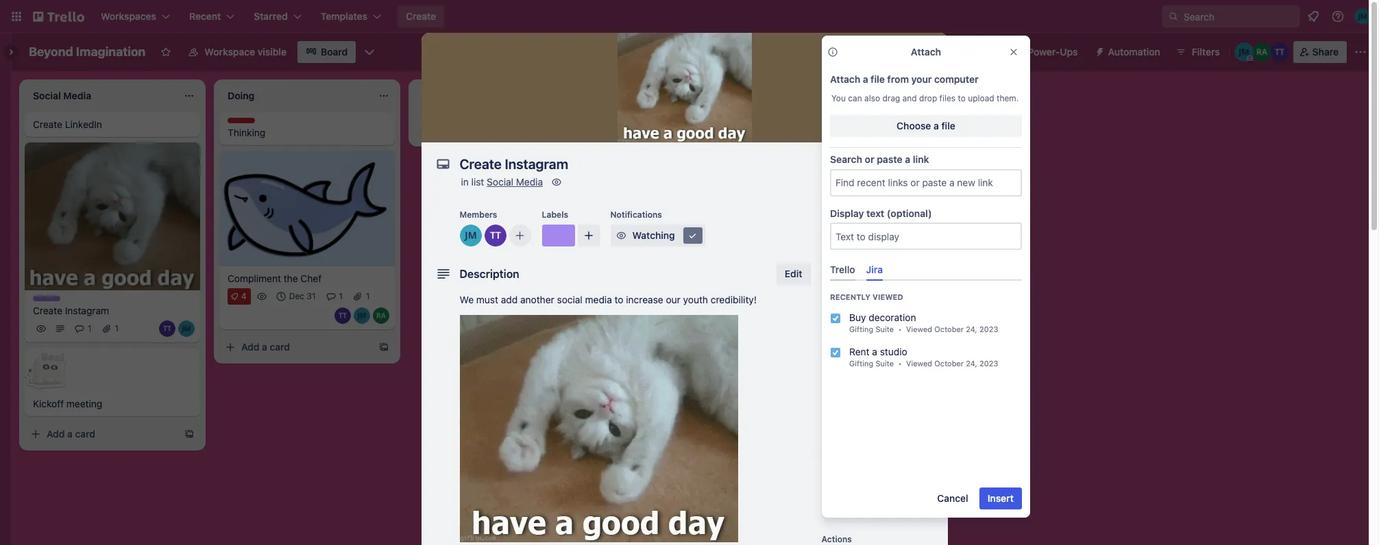 Task type: describe. For each thing, give the bounding box(es) containing it.
checklist
[[844, 279, 886, 291]]

create linkedin link
[[33, 118, 192, 132]]

gifting inside buy decoration gifting suite • viewed october 24, 2023
[[850, 325, 874, 334]]

add a card button for create from template… image
[[219, 336, 373, 358]]

filters
[[1192, 46, 1220, 58]]

media
[[516, 176, 543, 188]]

tab list containing trello
[[825, 259, 1028, 281]]

link
[[913, 154, 930, 165]]

edit
[[785, 268, 803, 280]]

add for add a card button related to create from template… image
[[241, 341, 260, 353]]

workspace
[[205, 46, 255, 58]]

dates button
[[822, 302, 937, 324]]

text
[[867, 208, 885, 219]]

2023 inside buy decoration gifting suite • viewed october 24, 2023
[[980, 325, 999, 334]]

in list social media
[[461, 176, 543, 188]]

studio
[[880, 347, 908, 358]]

imagination
[[76, 45, 146, 59]]

2 horizontal spatial terry turtle (terryturtle) image
[[484, 225, 506, 247]]

thoughts thinking
[[228, 118, 266, 139]]

trello
[[830, 264, 856, 276]]

gifting inside rent a studio gifting suite • viewed october 24, 2023
[[850, 360, 874, 369]]

your
[[912, 73, 932, 85]]

rent a studio gifting suite • viewed october 24, 2023
[[850, 347, 999, 369]]

october inside rent a studio gifting suite • viewed october 24, 2023
[[935, 360, 964, 369]]

sm image
[[826, 224, 840, 237]]

ups inside button
[[1060, 46, 1078, 58]]

(optional)
[[887, 208, 932, 219]]

create linkedin
[[33, 119, 102, 130]]

social media link
[[487, 176, 543, 188]]

buy decoration option
[[819, 306, 1033, 340]]

rent
[[850, 347, 870, 358]]

attach for attach a file from your computer
[[830, 73, 861, 85]]

media
[[585, 294, 612, 306]]

increase
[[626, 294, 664, 306]]

create for create instagram
[[33, 305, 62, 317]]

edit button
[[777, 263, 811, 285]]

decoration
[[869, 312, 916, 324]]

you can also drag and drop files to upload them.
[[832, 93, 1019, 104]]

you
[[832, 93, 846, 104]]

0 vertical spatial viewed
[[873, 293, 904, 302]]

suite inside rent a studio gifting suite • viewed october 24, 2023
[[876, 360, 894, 369]]

can
[[848, 93, 862, 104]]

customize views image
[[363, 45, 377, 59]]

kickoff meeting link
[[33, 398, 192, 412]]

recently viewed
[[830, 293, 904, 302]]

youth
[[683, 294, 708, 306]]

the
[[284, 273, 298, 284]]

create from template… image
[[184, 430, 195, 441]]

create button
[[398, 5, 444, 27]]

visible
[[258, 46, 287, 58]]

jira
[[867, 264, 883, 276]]

Display text (optional) field
[[832, 224, 1021, 249]]

instagram
[[65, 305, 109, 317]]

actions
[[822, 535, 852, 545]]

list item image
[[830, 314, 841, 325]]

1 vertical spatial power-
[[822, 396, 850, 407]]

0 horizontal spatial jeremy miller (jeremymiller198) image
[[354, 308, 370, 324]]

power- inside button
[[1028, 46, 1060, 58]]

members link
[[822, 219, 937, 241]]

search
[[830, 154, 863, 165]]

show menu image
[[1354, 45, 1368, 59]]

we must add another social media to increase our youth credibility!
[[460, 294, 757, 306]]

attach for attach
[[911, 46, 942, 58]]

card for create from template… icon
[[75, 429, 95, 441]]

upload
[[968, 93, 995, 104]]

sm image for the automation button
[[1089, 41, 1108, 60]]

filters button
[[1172, 41, 1224, 63]]

custom
[[844, 361, 879, 373]]

board link
[[298, 41, 356, 63]]

sm image for watching button
[[615, 229, 628, 243]]

1 horizontal spatial jeremy miller (jeremymiller198) image
[[1235, 43, 1254, 62]]

labels link
[[822, 247, 937, 269]]

description
[[460, 268, 520, 280]]

custom fields
[[844, 361, 908, 373]]

beyond imagination
[[29, 45, 146, 59]]

ruby anderson (rubyanderson7) image
[[373, 308, 389, 324]]

linkedin
[[65, 119, 102, 130]]

kickoff
[[33, 399, 64, 410]]

1 horizontal spatial to
[[840, 204, 848, 215]]

Search or paste a link field
[[832, 171, 1021, 195]]

Dec 31 checkbox
[[273, 288, 320, 305]]

suite inside buy decoration gifting suite • viewed october 24, 2023
[[876, 325, 894, 334]]

thoughts
[[228, 118, 265, 128]]

display
[[830, 208, 864, 219]]

• inside rent a studio gifting suite • viewed october 24, 2023
[[899, 360, 902, 369]]

0 vertical spatial members
[[460, 210, 497, 220]]

create for create linkedin
[[33, 119, 62, 130]]

4
[[241, 291, 247, 302]]

social
[[557, 294, 583, 306]]

notifications
[[611, 210, 662, 220]]

add another list
[[628, 88, 700, 100]]

sm image right watching on the left
[[686, 229, 700, 243]]

list inside button
[[686, 88, 700, 100]]

1 horizontal spatial labels
[[844, 252, 873, 263]]

color: purple, title: none image
[[542, 225, 575, 247]]

0 vertical spatial labels
[[542, 210, 569, 220]]

cover link
[[885, 112, 940, 134]]

files
[[940, 93, 956, 104]]

social
[[487, 176, 514, 188]]

add to card
[[822, 204, 869, 215]]

attachment
[[844, 334, 897, 346]]

0 horizontal spatial jeremy miller (jeremymiller198) image
[[178, 321, 195, 338]]

add a card for add a card button associated with create from template… icon
[[47, 429, 95, 441]]

add a card button for create from template… icon
[[25, 424, 178, 446]]

custom fields button
[[822, 361, 937, 374]]

power-ups inside power-ups button
[[1028, 46, 1078, 58]]

0 notifications image
[[1306, 8, 1322, 25]]

recently viewed list box
[[819, 306, 1033, 375]]

or
[[865, 154, 875, 165]]

our
[[666, 294, 681, 306]]

file for attach
[[871, 73, 885, 85]]

october inside buy decoration gifting suite • viewed october 24, 2023
[[935, 325, 964, 334]]

24, inside rent a studio gifting suite • viewed october 24, 2023
[[966, 360, 978, 369]]

drag
[[883, 93, 901, 104]]

power-ups button
[[1001, 41, 1087, 63]]

workspace visible button
[[180, 41, 295, 63]]

attach a file from your computer
[[830, 73, 979, 85]]

add for add a card button associated with create from template… icon
[[47, 429, 65, 441]]



Task type: locate. For each thing, give the bounding box(es) containing it.
0 horizontal spatial card
[[75, 429, 95, 441]]

card
[[851, 204, 869, 215], [270, 341, 290, 353], [75, 429, 95, 441]]

sm image inside the automation button
[[1089, 41, 1108, 60]]

0 vertical spatial card
[[851, 204, 869, 215]]

0 horizontal spatial add a card
[[47, 429, 95, 441]]

1 vertical spatial suite
[[876, 360, 894, 369]]

create inside "link"
[[33, 119, 62, 130]]

0 horizontal spatial add a card button
[[25, 424, 178, 446]]

2 suite from the top
[[876, 360, 894, 369]]

terry turtle (terryturtle) image down create instagram link
[[159, 321, 176, 338]]

search or paste a link
[[830, 154, 930, 165]]

0 vertical spatial 2023
[[980, 325, 999, 334]]

0 vertical spatial another
[[649, 88, 684, 100]]

board
[[321, 46, 348, 58]]

workspace visible
[[205, 46, 287, 58]]

back to home image
[[33, 5, 84, 27]]

1 october from the top
[[935, 325, 964, 334]]

0 horizontal spatial file
[[871, 73, 885, 85]]

0 vertical spatial 24,
[[966, 325, 978, 334]]

1 vertical spatial 24,
[[966, 360, 978, 369]]

• down decoration
[[899, 325, 902, 334]]

0 vertical spatial power-ups
[[1028, 46, 1078, 58]]

sm image inside cover link
[[889, 117, 903, 130]]

add for add another list button
[[628, 88, 646, 100]]

sm image right power-ups button
[[1089, 41, 1108, 60]]

labels up color: purple, title: none icon
[[542, 210, 569, 220]]

card down meeting
[[75, 429, 95, 441]]

file up the also
[[871, 73, 885, 85]]

create for create
[[406, 10, 436, 22]]

sm image right media
[[550, 176, 564, 189]]

paste
[[877, 154, 903, 165]]

thinking
[[228, 127, 266, 139]]

None text field
[[453, 152, 905, 177]]

1 vertical spatial members
[[844, 224, 886, 236]]

display text (optional)
[[830, 208, 932, 219]]

have\_a\_good\_day.gif image
[[460, 315, 738, 543]]

sm image down sm icon
[[826, 251, 840, 265]]

open information menu image
[[1332, 10, 1345, 23]]

1 vertical spatial add a card
[[47, 429, 95, 441]]

•
[[899, 325, 902, 334], [899, 360, 902, 369]]

0 vertical spatial power-
[[1028, 46, 1060, 58]]

fields
[[881, 361, 908, 373]]

dec 31
[[289, 291, 316, 302]]

0 vertical spatial to
[[958, 93, 966, 104]]

1 horizontal spatial list
[[686, 88, 700, 100]]

cover
[[903, 117, 932, 129]]

2 vertical spatial card
[[75, 429, 95, 441]]

0 vertical spatial ups
[[1060, 46, 1078, 58]]

members down text
[[844, 224, 886, 236]]

1 horizontal spatial jeremy miller (jeremymiller198) image
[[460, 225, 482, 247]]

create instagram link
[[33, 305, 192, 318]]

sm image inside checklist link
[[826, 278, 840, 292]]

labels up trello
[[844, 252, 873, 263]]

buy decoration gifting suite • viewed october 24, 2023
[[850, 312, 999, 334]]

them.
[[997, 93, 1019, 104]]

in
[[461, 176, 469, 188]]

1 vertical spatial card
[[270, 341, 290, 353]]

power-ups right close popover image
[[1028, 46, 1078, 58]]

0 horizontal spatial ups
[[850, 396, 866, 407]]

automation button
[[1089, 41, 1169, 63]]

card down dec 31 option
[[270, 341, 290, 353]]

2 gifting from the top
[[850, 360, 874, 369]]

file
[[871, 73, 885, 85], [942, 120, 956, 132]]

2 horizontal spatial card
[[851, 204, 869, 215]]

sm image
[[1089, 41, 1108, 60], [889, 117, 903, 130], [550, 176, 564, 189], [615, 229, 628, 243], [686, 229, 700, 243], [826, 251, 840, 265], [826, 278, 840, 292]]

viewed inside buy decoration gifting suite • viewed october 24, 2023
[[906, 325, 933, 334]]

24, inside buy decoration gifting suite • viewed october 24, 2023
[[966, 325, 978, 334]]

0 horizontal spatial another
[[520, 294, 555, 306]]

more info image
[[828, 47, 839, 58]]

create from template… image
[[379, 342, 389, 353]]

primary element
[[0, 0, 1380, 33]]

sm image down notifications
[[615, 229, 628, 243]]

1 vertical spatial gifting
[[850, 360, 874, 369]]

star or unstar board image
[[161, 47, 172, 58]]

search image
[[1168, 11, 1179, 22]]

2 vertical spatial viewed
[[906, 360, 933, 369]]

a
[[863, 73, 869, 85], [934, 120, 939, 132], [905, 154, 911, 165], [262, 341, 267, 353], [872, 347, 878, 358], [67, 429, 73, 441]]

2 vertical spatial to
[[615, 294, 624, 306]]

add a card down kickoff meeting
[[47, 429, 95, 441]]

0 vertical spatial file
[[871, 73, 885, 85]]

tab list
[[825, 259, 1028, 281]]

card for create from template… image
[[270, 341, 290, 353]]

computer
[[935, 73, 979, 85]]

power-ups
[[1028, 46, 1078, 58], [822, 396, 866, 407]]

1 vertical spatial 2023
[[980, 360, 999, 369]]

1 vertical spatial attach
[[830, 73, 861, 85]]

0 vertical spatial jeremy miller (jeremymiller198) image
[[1355, 8, 1371, 25]]

2 • from the top
[[899, 360, 902, 369]]

1 vertical spatial jeremy miller (jeremymiller198) image
[[460, 225, 482, 247]]

cancel
[[938, 493, 969, 505]]

1 vertical spatial labels
[[844, 252, 873, 263]]

add another list button
[[603, 80, 790, 110]]

1 vertical spatial jeremy miller (jeremymiller198) image
[[354, 308, 370, 324]]

add
[[628, 88, 646, 100], [822, 204, 838, 215], [241, 341, 260, 353], [47, 429, 65, 441]]

watching
[[633, 230, 675, 241]]

1 horizontal spatial file
[[942, 120, 956, 132]]

list item image
[[830, 348, 841, 359]]

2 october from the top
[[935, 360, 964, 369]]

2 vertical spatial create
[[33, 305, 62, 317]]

1 vertical spatial october
[[935, 360, 964, 369]]

file for choose
[[942, 120, 956, 132]]

Board name text field
[[22, 41, 153, 63]]

october up 'rent a studio' option
[[935, 325, 964, 334]]

1 suite from the top
[[876, 325, 894, 334]]

rent a studio option
[[819, 340, 1033, 375]]

ups right close popover image
[[1060, 46, 1078, 58]]

october
[[935, 325, 964, 334], [935, 360, 964, 369]]

1 vertical spatial ups
[[850, 396, 866, 407]]

1 horizontal spatial automation
[[1108, 46, 1161, 58]]

color: bold red, title: "thoughts" element
[[228, 118, 265, 128]]

viewed inside rent a studio gifting suite • viewed october 24, 2023
[[906, 360, 933, 369]]

to left text
[[840, 204, 848, 215]]

thinking link
[[228, 126, 387, 140]]

1 horizontal spatial terry turtle (terryturtle) image
[[335, 308, 351, 324]]

members
[[460, 210, 497, 220], [844, 224, 886, 236]]

cancel button
[[929, 488, 977, 510]]

meeting
[[66, 399, 102, 410]]

and
[[903, 93, 917, 104]]

attach up your
[[911, 46, 942, 58]]

list
[[686, 88, 700, 100], [471, 176, 484, 188]]

add a card down 4
[[241, 341, 290, 353]]

0 horizontal spatial labels
[[542, 210, 569, 220]]

another inside button
[[649, 88, 684, 100]]

suite
[[876, 325, 894, 334], [876, 360, 894, 369]]

2 24, from the top
[[966, 360, 978, 369]]

0 vertical spatial create
[[406, 10, 436, 22]]

attach
[[911, 46, 942, 58], [830, 73, 861, 85]]

create instagram
[[33, 305, 109, 317]]

0 vertical spatial suite
[[876, 325, 894, 334]]

add
[[501, 294, 518, 306]]

terry turtle (terryturtle) image left ruby anderson (rubyanderson7) icon
[[335, 308, 351, 324]]

create inside button
[[406, 10, 436, 22]]

2 vertical spatial jeremy miller (jeremymiller198) image
[[178, 321, 195, 338]]

1 horizontal spatial power-ups
[[1028, 46, 1078, 58]]

1 horizontal spatial ups
[[1060, 46, 1078, 58]]

labels
[[542, 210, 569, 220], [844, 252, 873, 263]]

close popover image
[[1009, 47, 1020, 58]]

compliment the chef
[[228, 273, 322, 284]]

members inside 'link'
[[844, 224, 886, 236]]

jeremy miller (jeremymiller198) image left ruby anderson (rubyanderson7) icon
[[354, 308, 370, 324]]

24, down buy decoration option
[[966, 360, 978, 369]]

october down buy decoration option
[[935, 360, 964, 369]]

add a card button
[[219, 336, 373, 358], [25, 424, 178, 446]]

0 vertical spatial add a card button
[[219, 336, 373, 358]]

0 horizontal spatial automation
[[822, 451, 868, 461]]

1 horizontal spatial power-
[[1028, 46, 1060, 58]]

automation
[[1108, 46, 1161, 58], [822, 451, 868, 461]]

card up members 'link' at the top of the page
[[851, 204, 869, 215]]

add a card for add a card button related to create from template… image
[[241, 341, 290, 353]]

0 vertical spatial attach
[[911, 46, 942, 58]]

• inside buy decoration gifting suite • viewed october 24, 2023
[[899, 325, 902, 334]]

add members to card image
[[515, 229, 526, 243]]

power- down "custom"
[[822, 396, 850, 407]]

to right media
[[615, 294, 624, 306]]

jeremy miller (jeremymiller198) image left terry turtle (terryturtle) icon
[[1235, 43, 1254, 62]]

dates
[[844, 307, 870, 318]]

share button
[[1294, 41, 1347, 63]]

0 horizontal spatial terry turtle (terryturtle) image
[[159, 321, 176, 338]]

• down studio
[[899, 360, 902, 369]]

0 vertical spatial jeremy miller (jeremymiller198) image
[[1235, 43, 1254, 62]]

0 horizontal spatial power-ups
[[822, 396, 866, 407]]

gifting down rent
[[850, 360, 874, 369]]

1 vertical spatial power-ups
[[822, 396, 866, 407]]

drop
[[920, 93, 938, 104]]

attach up you
[[830, 73, 861, 85]]

jeremy miller (jeremymiller198) image
[[1235, 43, 1254, 62], [354, 308, 370, 324]]

ups
[[1060, 46, 1078, 58], [850, 396, 866, 407]]

terry turtle (terryturtle) image
[[484, 225, 506, 247], [335, 308, 351, 324], [159, 321, 176, 338]]

kickoff meeting
[[33, 399, 102, 410]]

compliment the chef link
[[228, 272, 387, 286]]

0 horizontal spatial members
[[460, 210, 497, 220]]

1
[[339, 291, 343, 302], [366, 291, 370, 302], [88, 324, 92, 334], [115, 324, 119, 334]]

0 vertical spatial •
[[899, 325, 902, 334]]

1 vertical spatial automation
[[822, 451, 868, 461]]

1 24, from the top
[[966, 325, 978, 334]]

power-ups down "custom"
[[822, 396, 866, 407]]

choose a file
[[897, 120, 956, 132]]

2 horizontal spatial jeremy miller (jeremymiller198) image
[[1355, 8, 1371, 25]]

dec
[[289, 291, 304, 302]]

1 • from the top
[[899, 325, 902, 334]]

1 vertical spatial create
[[33, 119, 62, 130]]

sm image inside labels link
[[826, 251, 840, 265]]

credibility!
[[711, 294, 757, 306]]

0 horizontal spatial power-
[[822, 396, 850, 407]]

sm image for labels link
[[826, 251, 840, 265]]

1 2023 from the top
[[980, 325, 999, 334]]

2023
[[980, 325, 999, 334], [980, 360, 999, 369]]

1 horizontal spatial add a card button
[[219, 336, 373, 358]]

add a card button down dec 31 option
[[219, 336, 373, 358]]

automation inside button
[[1108, 46, 1161, 58]]

also
[[865, 93, 881, 104]]

1 vertical spatial file
[[942, 120, 956, 132]]

1 vertical spatial another
[[520, 294, 555, 306]]

sm image down drag
[[889, 117, 903, 130]]

0 vertical spatial list
[[686, 88, 700, 100]]

chef
[[301, 273, 322, 284]]

attachment button
[[822, 329, 937, 351]]

2 horizontal spatial to
[[958, 93, 966, 104]]

viewed
[[873, 293, 904, 302], [906, 325, 933, 334], [906, 360, 933, 369]]

1 vertical spatial •
[[899, 360, 902, 369]]

viewed down studio
[[906, 360, 933, 369]]

choose a file element
[[830, 115, 1022, 137]]

members down in
[[460, 210, 497, 220]]

0 vertical spatial gifting
[[850, 325, 874, 334]]

1 gifting from the top
[[850, 325, 874, 334]]

0 horizontal spatial attach
[[830, 73, 861, 85]]

1 vertical spatial viewed
[[906, 325, 933, 334]]

sm image for checklist link
[[826, 278, 840, 292]]

viewed up rent a studio gifting suite • viewed october 24, 2023 at bottom
[[906, 325, 933, 334]]

gifting down buy
[[850, 325, 874, 334]]

insert
[[988, 493, 1014, 505]]

add a card button down kickoff meeting link
[[25, 424, 178, 446]]

0 horizontal spatial to
[[615, 294, 624, 306]]

a inside rent a studio gifting suite • viewed october 24, 2023
[[872, 347, 878, 358]]

compliment
[[228, 273, 281, 284]]

Search field
[[1179, 6, 1299, 27]]

0 horizontal spatial list
[[471, 176, 484, 188]]

24,
[[966, 325, 978, 334], [966, 360, 978, 369]]

1 vertical spatial add a card button
[[25, 424, 178, 446]]

1 vertical spatial list
[[471, 176, 484, 188]]

0 vertical spatial october
[[935, 325, 964, 334]]

ruby anderson (rubyanderson7) image
[[1253, 43, 1272, 62]]

1 vertical spatial to
[[840, 204, 848, 215]]

color: purple, title: none image
[[33, 297, 60, 302]]

jeremy miller (jeremymiller198) image
[[1355, 8, 1371, 25], [460, 225, 482, 247], [178, 321, 195, 338]]

sm image down trello
[[826, 278, 840, 292]]

0 vertical spatial automation
[[1108, 46, 1161, 58]]

power-
[[1028, 46, 1060, 58], [822, 396, 850, 407]]

terry turtle (terryturtle) image
[[1270, 43, 1290, 62]]

suite down decoration
[[876, 325, 894, 334]]

24, up 'rent a studio' option
[[966, 325, 978, 334]]

1 horizontal spatial add a card
[[241, 341, 290, 353]]

choose
[[897, 120, 931, 132]]

1 horizontal spatial attach
[[911, 46, 942, 58]]

to right "files"
[[958, 93, 966, 104]]

1 horizontal spatial card
[[270, 341, 290, 353]]

1 horizontal spatial another
[[649, 88, 684, 100]]

1 horizontal spatial members
[[844, 224, 886, 236]]

2 2023 from the top
[[980, 360, 999, 369]]

viewed up decoration
[[873, 293, 904, 302]]

0 vertical spatial add a card
[[241, 341, 290, 353]]

watching button
[[611, 225, 705, 247]]

ups down "custom"
[[850, 396, 866, 407]]

suite down studio
[[876, 360, 894, 369]]

power- right close popover image
[[1028, 46, 1060, 58]]

insert button
[[980, 488, 1022, 510]]

beyond
[[29, 45, 73, 59]]

terry turtle (terryturtle) image left add members to card image
[[484, 225, 506, 247]]

file down "files"
[[942, 120, 956, 132]]

2023 inside rent a studio gifting suite • viewed october 24, 2023
[[980, 360, 999, 369]]

sm image for cover link
[[889, 117, 903, 130]]



Task type: vqa. For each thing, say whether or not it's contained in the screenshot.
Watch link
no



